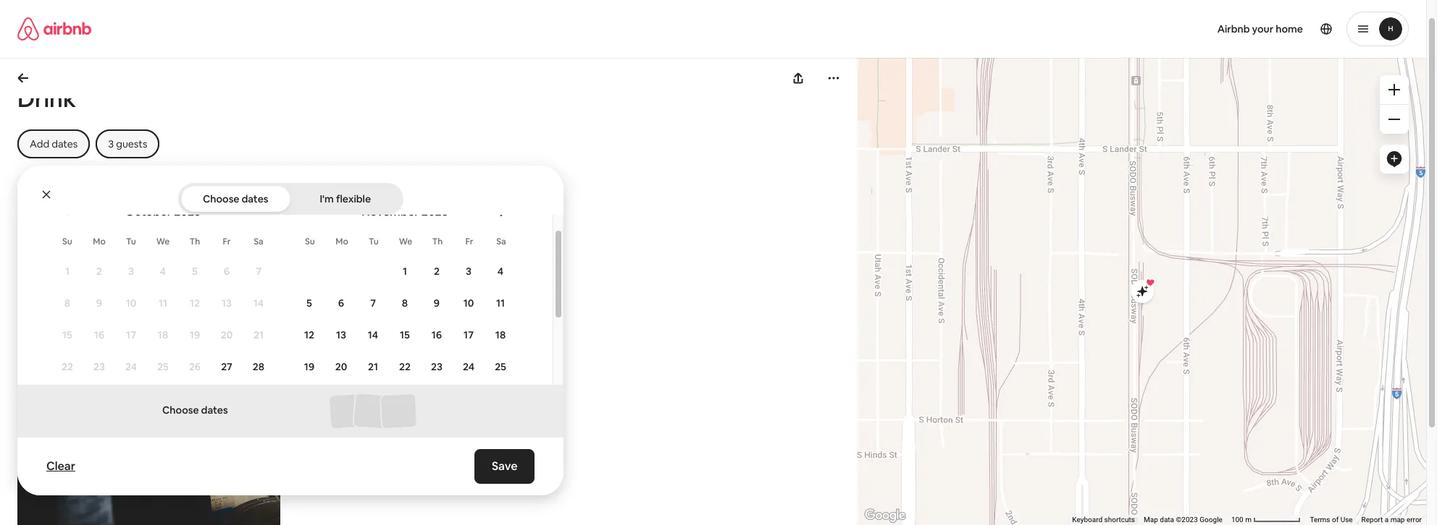 Task type: locate. For each thing, give the bounding box(es) containing it.
1 vertical spatial 21
[[368, 361, 378, 374]]

1 2023 from the left
[[174, 204, 201, 219]]

zoom in image
[[1389, 84, 1400, 96]]

1 vertical spatial 6
[[338, 297, 344, 310]]

0 vertical spatial 5
[[192, 265, 198, 278]]

choose dates
[[203, 193, 268, 206], [162, 404, 228, 417]]

1 22 from the left
[[62, 361, 73, 374]]

9
[[96, 297, 102, 310], [434, 297, 440, 310]]

1 vertical spatial choose dates
[[162, 404, 228, 417]]

24
[[125, 361, 137, 374], [463, 361, 475, 374]]

6 button
[[211, 256, 243, 287], [325, 288, 357, 319]]

0 horizontal spatial 13 button
[[211, 288, 243, 319]]

1 vertical spatial 12 button
[[293, 320, 325, 351]]

dates down 27 on the left bottom
[[201, 404, 228, 417]]

19
[[190, 329, 200, 342], [304, 361, 314, 374]]

2 11 from the left
[[496, 297, 505, 310]]

27 button
[[211, 352, 243, 382]]

0 horizontal spatial 11
[[159, 297, 167, 310]]

2 mo from the left
[[336, 236, 348, 248]]

13
[[222, 297, 232, 310], [336, 329, 346, 342]]

1 for november
[[403, 265, 407, 278]]

8 for first 8 button from left
[[64, 297, 70, 310]]

0 horizontal spatial 23 button
[[83, 352, 115, 382]]

23
[[93, 361, 105, 374], [431, 361, 443, 374]]

tu down the october
[[126, 236, 136, 248]]

4
[[160, 265, 166, 278], [498, 265, 504, 278]]

1 vertical spatial 13 button
[[325, 320, 357, 351]]

1 1 button from the left
[[51, 256, 83, 287]]

1 3 button from the left
[[115, 256, 147, 287]]

19 right 28 button
[[304, 361, 314, 374]]

1 horizontal spatial 12 button
[[293, 320, 325, 351]]

14 button
[[243, 288, 275, 319], [357, 320, 389, 351]]

100 m button
[[1227, 516, 1306, 526]]

0 vertical spatial 14 button
[[243, 288, 275, 319]]

20
[[221, 329, 233, 342], [335, 361, 347, 374]]

add dates
[[30, 138, 78, 151]]

2 15 from the left
[[400, 329, 410, 342]]

19 for leftmost 19 button
[[190, 329, 200, 342]]

19 button
[[179, 320, 211, 351], [293, 352, 325, 382]]

12 button
[[179, 288, 211, 319], [293, 320, 325, 351]]

2 tu from the left
[[369, 236, 379, 248]]

0 horizontal spatial 17
[[126, 329, 136, 342]]

1 horizontal spatial 7
[[370, 297, 376, 310]]

1 24 from the left
[[125, 361, 137, 374]]

1 th from the left
[[190, 236, 200, 248]]

1 vertical spatial dates
[[242, 193, 268, 206]]

profile element
[[731, 0, 1409, 58]]

15 button
[[51, 320, 83, 351], [389, 320, 421, 351]]

0 horizontal spatial su
[[62, 236, 72, 248]]

1 1 from the left
[[65, 265, 70, 278]]

1 vertical spatial 7 button
[[357, 288, 389, 319]]

th down october 2023
[[190, 236, 200, 248]]

0 horizontal spatial 1
[[65, 265, 70, 278]]

0 horizontal spatial 21 button
[[243, 320, 275, 351]]

1 horizontal spatial 16 button
[[421, 320, 453, 351]]

15
[[62, 329, 72, 342], [400, 329, 410, 342]]

1 10 button from the left
[[115, 288, 147, 319]]

2 we from the left
[[399, 236, 412, 248]]

0 vertical spatial 20
[[221, 329, 233, 342]]

0 vertical spatial 12
[[190, 297, 200, 310]]

2 9 from the left
[[434, 297, 440, 310]]

21 button
[[243, 320, 275, 351], [357, 352, 389, 382]]

8
[[64, 297, 70, 310], [402, 297, 408, 310]]

1 8 from the left
[[64, 297, 70, 310]]

1 9 from the left
[[96, 297, 102, 310]]

shortcuts
[[1104, 517, 1135, 525]]

0 horizontal spatial 5 button
[[179, 256, 211, 287]]

1 25 from the left
[[157, 361, 169, 374]]

we down "november 2023" on the top of page
[[399, 236, 412, 248]]

su
[[62, 236, 72, 248], [305, 236, 315, 248]]

22 button
[[51, 352, 83, 382], [389, 352, 421, 382]]

3 button for october 2023
[[115, 256, 147, 287]]

20 button
[[211, 320, 243, 351], [325, 352, 357, 382]]

1 horizontal spatial 22
[[399, 361, 411, 374]]

tab list
[[181, 183, 400, 215]]

0 horizontal spatial 19 button
[[179, 320, 211, 351]]

100 m
[[1231, 517, 1253, 525]]

fr
[[223, 236, 231, 248], [465, 236, 473, 248]]

21
[[254, 329, 264, 342], [368, 361, 378, 374]]

2 18 from the left
[[495, 329, 506, 342]]

17 button
[[115, 320, 147, 351], [453, 320, 485, 351]]

2 2 button from the left
[[421, 256, 453, 287]]

16
[[94, 329, 104, 342], [432, 329, 442, 342]]

10
[[126, 297, 136, 310], [463, 297, 474, 310]]

25 button
[[147, 352, 179, 382], [485, 352, 516, 382]]

0 horizontal spatial 18
[[158, 329, 168, 342]]

1 3 from the left
[[128, 265, 134, 278]]

1 horizontal spatial 9 button
[[421, 288, 453, 319]]

add dates button
[[17, 130, 90, 159]]

0 horizontal spatial 3 button
[[115, 256, 147, 287]]

7 for 7 button to the right
[[370, 297, 376, 310]]

19 for rightmost 19 button
[[304, 361, 314, 374]]

of
[[1332, 517, 1339, 525]]

0 horizontal spatial 1 button
[[51, 256, 83, 287]]

18 for first 18 button from right
[[495, 329, 506, 342]]

2 su from the left
[[305, 236, 315, 248]]

1 25 button from the left
[[147, 352, 179, 382]]

18 button
[[147, 320, 179, 351], [485, 320, 516, 351]]

0 horizontal spatial 3
[[128, 265, 134, 278]]

14
[[253, 297, 264, 310], [368, 329, 378, 342]]

25
[[157, 361, 169, 374], [495, 361, 506, 374]]

24 button
[[115, 352, 147, 382], [453, 352, 485, 382]]

2 fr from the left
[[465, 236, 473, 248]]

1 horizontal spatial 22 button
[[389, 352, 421, 382]]

7 button
[[243, 256, 275, 287], [357, 288, 389, 319]]

1 horizontal spatial 15 button
[[389, 320, 421, 351]]

8 for first 8 button from right
[[402, 297, 408, 310]]

2 button
[[83, 256, 115, 287], [421, 256, 453, 287]]

th
[[190, 236, 200, 248], [432, 236, 443, 248]]

5 button
[[179, 256, 211, 287], [293, 288, 325, 319]]

dates inside add dates dropdown button
[[52, 138, 78, 151]]

terms
[[1310, 517, 1330, 525]]

2 22 from the left
[[399, 361, 411, 374]]

4 button for november 2023
[[485, 256, 516, 287]]

0 horizontal spatial 24
[[125, 361, 137, 374]]

th down "november 2023" on the top of page
[[432, 236, 443, 248]]

1 button
[[51, 256, 83, 287], [389, 256, 421, 287]]

2 23 button from the left
[[421, 352, 453, 382]]

0 horizontal spatial 20
[[221, 329, 233, 342]]

2 22 button from the left
[[389, 352, 421, 382]]

1 24 button from the left
[[115, 352, 147, 382]]

13 for the right 13 button
[[336, 329, 346, 342]]

1 horizontal spatial 9
[[434, 297, 440, 310]]

0 horizontal spatial 21
[[254, 329, 264, 342]]

1 2 button from the left
[[83, 256, 115, 287]]

1 horizontal spatial 23
[[431, 361, 443, 374]]

0 horizontal spatial fr
[[223, 236, 231, 248]]

0 horizontal spatial 8
[[64, 297, 70, 310]]

0 horizontal spatial 19
[[190, 329, 200, 342]]

add
[[30, 138, 49, 151]]

2 3 button from the left
[[453, 256, 485, 287]]

0 horizontal spatial 25 button
[[147, 352, 179, 382]]

1 vertical spatial 5 button
[[293, 288, 325, 319]]

1 horizontal spatial 25 button
[[485, 352, 516, 382]]

1 22 button from the left
[[51, 352, 83, 382]]

1 horizontal spatial 24
[[463, 361, 475, 374]]

0 horizontal spatial 12
[[190, 297, 200, 310]]

10 button
[[115, 288, 147, 319], [453, 288, 485, 319]]

2 th from the left
[[432, 236, 443, 248]]

2 8 from the left
[[402, 297, 408, 310]]

17 for first 17 button from the right
[[464, 329, 474, 342]]

0 horizontal spatial 5
[[192, 265, 198, 278]]

0 horizontal spatial 15 button
[[51, 320, 83, 351]]

1 horizontal spatial 19
[[304, 361, 314, 374]]

zoom out image
[[1389, 114, 1400, 125]]

choose left unsave this experience image at the left top
[[203, 193, 239, 206]]

2 16 from the left
[[432, 329, 442, 342]]

25 for second 25 button from left
[[495, 361, 506, 374]]

22
[[62, 361, 73, 374], [399, 361, 411, 374]]

dates inside choose dates button
[[242, 193, 268, 206]]

0 horizontal spatial 23
[[93, 361, 105, 374]]

1 horizontal spatial su
[[305, 236, 315, 248]]

13 button
[[211, 288, 243, 319], [325, 320, 357, 351]]

1 horizontal spatial 13
[[336, 329, 346, 342]]

11 button
[[147, 288, 179, 319], [485, 288, 516, 319]]

1 vertical spatial 21 button
[[357, 352, 389, 382]]

1 horizontal spatial 6
[[338, 297, 344, 310]]

2 2023 from the left
[[421, 204, 448, 219]]

dialog containing october 2023
[[17, 166, 1013, 506]]

choose
[[203, 193, 239, 206], [162, 404, 199, 417]]

2 4 button from the left
[[485, 256, 516, 287]]

1 17 from the left
[[126, 329, 136, 342]]

1 horizontal spatial 24 button
[[453, 352, 485, 382]]

tu down november
[[369, 236, 379, 248]]

0 horizontal spatial dates
[[52, 138, 78, 151]]

1 horizontal spatial choose
[[203, 193, 239, 206]]

0 vertical spatial 20 button
[[211, 320, 243, 351]]

0 horizontal spatial 10
[[126, 297, 136, 310]]

0 horizontal spatial 2 button
[[83, 256, 115, 287]]

1 horizontal spatial 5 button
[[293, 288, 325, 319]]

12
[[190, 297, 200, 310], [304, 329, 314, 342]]

0 horizontal spatial 8 button
[[51, 288, 83, 319]]

2 25 from the left
[[495, 361, 506, 374]]

23 button
[[83, 352, 115, 382], [421, 352, 453, 382]]

google
[[1200, 517, 1223, 525]]

1 10 from the left
[[126, 297, 136, 310]]

we
[[156, 236, 170, 248], [399, 236, 412, 248]]

28 button
[[243, 352, 275, 382]]

1 4 from the left
[[160, 265, 166, 278]]

1 18 from the left
[[158, 329, 168, 342]]

4 button
[[147, 256, 179, 287], [485, 256, 516, 287]]

m
[[1245, 517, 1252, 525]]

1 horizontal spatial 19 button
[[293, 352, 325, 382]]

8 button
[[51, 288, 83, 319], [389, 288, 421, 319]]

19 button up 26 "button"
[[179, 320, 211, 351]]

0 vertical spatial 13
[[222, 297, 232, 310]]

1 horizontal spatial 7 button
[[357, 288, 389, 319]]

2 17 from the left
[[464, 329, 474, 342]]

1 button for november
[[389, 256, 421, 287]]

1 horizontal spatial 23 button
[[421, 352, 453, 382]]

we down october 2023
[[156, 236, 170, 248]]

25 for 2nd 25 button from the right
[[157, 361, 169, 374]]

1 horizontal spatial 14 button
[[357, 320, 389, 351]]

0 horizontal spatial 9 button
[[83, 288, 115, 319]]

0 horizontal spatial we
[[156, 236, 170, 248]]

1 2 from the left
[[96, 265, 102, 278]]

4 for october 2023
[[160, 265, 166, 278]]

1 horizontal spatial 12
[[304, 329, 314, 342]]

9 button
[[83, 288, 115, 319], [421, 288, 453, 319]]

0 horizontal spatial 15
[[62, 329, 72, 342]]

0 vertical spatial 6 button
[[211, 256, 243, 287]]

1 23 from the left
[[93, 361, 105, 374]]

1 vertical spatial 20
[[335, 361, 347, 374]]

use
[[1341, 517, 1353, 525]]

2 4 from the left
[[498, 265, 504, 278]]

2023 right the october
[[174, 204, 201, 219]]

save button
[[474, 450, 535, 485]]

19 up 26 "button"
[[190, 329, 200, 342]]

7
[[256, 265, 261, 278], [370, 297, 376, 310]]

2 17 button from the left
[[453, 320, 485, 351]]

1 horizontal spatial 21 button
[[357, 352, 389, 382]]

11
[[159, 297, 167, 310], [496, 297, 505, 310]]

0 vertical spatial choose
[[203, 193, 239, 206]]

3 button for november 2023
[[453, 256, 485, 287]]

1 horizontal spatial sa
[[496, 236, 506, 248]]

mo
[[93, 236, 106, 248], [336, 236, 348, 248]]

17 for 2nd 17 button from the right
[[126, 329, 136, 342]]

0 horizontal spatial 2023
[[174, 204, 201, 219]]

©2023
[[1176, 517, 1198, 525]]

0 horizontal spatial 17 button
[[115, 320, 147, 351]]

1 vertical spatial 12
[[304, 329, 314, 342]]

calendar application
[[35, 189, 1013, 448]]

2 1 from the left
[[403, 265, 407, 278]]

2 10 from the left
[[463, 297, 474, 310]]

1 horizontal spatial 18 button
[[485, 320, 516, 351]]

dates right add
[[52, 138, 78, 151]]

11 for second 11 button
[[496, 297, 505, 310]]

1 horizontal spatial 1 button
[[389, 256, 421, 287]]

tab list containing choose dates
[[181, 183, 400, 215]]

2 horizontal spatial dates
[[242, 193, 268, 206]]

17
[[126, 329, 136, 342], [464, 329, 474, 342]]

dates left i'm
[[242, 193, 268, 206]]

0 horizontal spatial 16
[[94, 329, 104, 342]]

1 4 button from the left
[[147, 256, 179, 287]]

0 vertical spatial 7
[[256, 265, 261, 278]]

20 for 20 button to the right
[[335, 361, 347, 374]]

1 horizontal spatial 4 button
[[485, 256, 516, 287]]

save
[[492, 459, 517, 474]]

1 horizontal spatial 4
[[498, 265, 504, 278]]

2 2 from the left
[[434, 265, 440, 278]]

1 11 from the left
[[159, 297, 167, 310]]

5
[[192, 265, 198, 278], [306, 297, 312, 310]]

1 horizontal spatial fr
[[465, 236, 473, 248]]

i'm flexible
[[320, 193, 371, 206]]

keyboard shortcuts
[[1072, 517, 1135, 525]]

2 24 button from the left
[[453, 352, 485, 382]]

2023 right november
[[421, 204, 448, 219]]

0 vertical spatial 14
[[253, 297, 264, 310]]

a
[[1385, 517, 1389, 525]]

1 18 button from the left
[[147, 320, 179, 351]]

0 horizontal spatial 18 button
[[147, 320, 179, 351]]

2 24 from the left
[[463, 361, 475, 374]]

1 vertical spatial 13
[[336, 329, 346, 342]]

0 horizontal spatial 2
[[96, 265, 102, 278]]

tu
[[126, 236, 136, 248], [369, 236, 379, 248]]

21 for 21 'button' to the top
[[254, 329, 264, 342]]

1 tu from the left
[[126, 236, 136, 248]]

2 1 button from the left
[[389, 256, 421, 287]]

3
[[128, 265, 134, 278], [466, 265, 472, 278]]

1 horizontal spatial 17
[[464, 329, 474, 342]]

4 for november 2023
[[498, 265, 504, 278]]

0 horizontal spatial 25
[[157, 361, 169, 374]]

18
[[158, 329, 168, 342], [495, 329, 506, 342]]

0 horizontal spatial 4 button
[[147, 256, 179, 287]]

1 horizontal spatial 2023
[[421, 204, 448, 219]]

dialog
[[17, 166, 1013, 506]]

2023
[[174, 204, 201, 219], [421, 204, 448, 219]]

1 9 button from the left
[[83, 288, 115, 319]]

1 horizontal spatial 18
[[495, 329, 506, 342]]

choose down 26 "button"
[[162, 404, 199, 417]]

19 button right 28 button
[[293, 352, 325, 382]]

2 3 from the left
[[466, 265, 472, 278]]

6
[[224, 265, 230, 278], [338, 297, 344, 310]]

21 for the bottom 21 'button'
[[368, 361, 378, 374]]

16 button
[[83, 320, 115, 351], [421, 320, 453, 351]]

1 vertical spatial 20 button
[[325, 352, 357, 382]]

7 for the topmost 7 button
[[256, 265, 261, 278]]

1 17 button from the left
[[115, 320, 147, 351]]

choose dates button
[[181, 186, 290, 212]]



Task type: vqa. For each thing, say whether or not it's contained in the screenshot.


Task type: describe. For each thing, give the bounding box(es) containing it.
map
[[1144, 517, 1158, 525]]

data
[[1160, 517, 1174, 525]]

2 16 button from the left
[[421, 320, 453, 351]]

27
[[221, 361, 232, 374]]

report a map error
[[1362, 517, 1422, 525]]

0 vertical spatial 13 button
[[211, 288, 243, 319]]

2023 for october 2023
[[174, 204, 201, 219]]

2 for october 2023
[[96, 265, 102, 278]]

1 we from the left
[[156, 236, 170, 248]]

clear
[[46, 459, 75, 474]]

november 2023
[[362, 204, 448, 219]]

13 for topmost 13 button
[[222, 297, 232, 310]]

1 mo from the left
[[93, 236, 106, 248]]

26 button
[[179, 352, 211, 382]]

keyboard
[[1072, 517, 1103, 525]]

google image
[[861, 507, 909, 526]]

26
[[189, 361, 201, 374]]

1 horizontal spatial 20 button
[[325, 352, 357, 382]]

i'm
[[320, 193, 334, 206]]

choose dates inside button
[[203, 193, 268, 206]]

0 vertical spatial 7 button
[[243, 256, 275, 287]]

100
[[1231, 517, 1244, 525]]

choose inside choose dates button
[[203, 193, 239, 206]]

1 fr from the left
[[223, 236, 231, 248]]

2 for november 2023
[[434, 265, 440, 278]]

october 2023
[[125, 204, 201, 219]]

1 vertical spatial 14
[[368, 329, 378, 342]]

1 15 button from the left
[[51, 320, 83, 351]]

5 for the topmost 5 button
[[192, 265, 198, 278]]

clear button
[[39, 453, 83, 482]]

5 for right 5 button
[[306, 297, 312, 310]]

2 18 button from the left
[[485, 320, 516, 351]]

2 sa from the left
[[496, 236, 506, 248]]

0 horizontal spatial 6
[[224, 265, 230, 278]]

flexible
[[336, 193, 371, 206]]

dates for add dates dropdown button
[[52, 138, 78, 151]]

2 15 button from the left
[[389, 320, 421, 351]]

3 for november 2023
[[466, 265, 472, 278]]

1 for october
[[65, 265, 70, 278]]

1 horizontal spatial 6 button
[[325, 288, 357, 319]]

28
[[253, 361, 264, 374]]

1 vertical spatial choose
[[162, 404, 199, 417]]

dates for choose dates button
[[242, 193, 268, 206]]

1 16 from the left
[[94, 329, 104, 342]]

0 horizontal spatial 14
[[253, 297, 264, 310]]

october
[[125, 204, 172, 219]]

4 button for october 2023
[[147, 256, 179, 287]]

0 vertical spatial 12 button
[[179, 288, 211, 319]]

2 8 button from the left
[[389, 288, 421, 319]]

1 sa from the left
[[254, 236, 263, 248]]

1 su from the left
[[62, 236, 72, 248]]

2 25 button from the left
[[485, 352, 516, 382]]

report
[[1362, 517, 1383, 525]]

2 10 button from the left
[[453, 288, 485, 319]]

2 9 button from the left
[[421, 288, 453, 319]]

1 button for october
[[51, 256, 83, 287]]

terms of use link
[[1310, 517, 1353, 525]]

november
[[362, 204, 419, 219]]

0 vertical spatial 5 button
[[179, 256, 211, 287]]

error
[[1407, 517, 1422, 525]]

20 for the top 20 button
[[221, 329, 233, 342]]

report a map error link
[[1362, 517, 1422, 525]]

0 horizontal spatial 6 button
[[211, 256, 243, 287]]

map data ©2023 google
[[1144, 517, 1223, 525]]

0 vertical spatial 21 button
[[243, 320, 275, 351]]

1 16 button from the left
[[83, 320, 115, 351]]

2 11 button from the left
[[485, 288, 516, 319]]

18 for 2nd 18 button from right
[[158, 329, 168, 342]]

map
[[1391, 517, 1405, 525]]

google map
including 0 saved stays. region
[[772, 0, 1437, 526]]

2 23 from the left
[[431, 361, 443, 374]]

11 for 2nd 11 button from the right
[[159, 297, 167, 310]]

1 horizontal spatial dates
[[201, 404, 228, 417]]

terms of use
[[1310, 517, 1353, 525]]

1 15 from the left
[[62, 329, 72, 342]]

1 11 button from the left
[[147, 288, 179, 319]]

drink
[[17, 84, 76, 114]]

2 button for october 2023
[[83, 256, 115, 287]]

unsave this experience image
[[250, 196, 268, 214]]

1 8 button from the left
[[51, 288, 83, 319]]

keyboard shortcuts button
[[1072, 516, 1135, 526]]

1 23 button from the left
[[83, 352, 115, 382]]

1 horizontal spatial 13 button
[[325, 320, 357, 351]]

0 horizontal spatial 14 button
[[243, 288, 275, 319]]

i'm flexible button
[[290, 186, 400, 212]]

add a place to the map image
[[1386, 151, 1403, 168]]

2 button for november 2023
[[421, 256, 453, 287]]

2023 for november 2023
[[421, 204, 448, 219]]

3 for october 2023
[[128, 265, 134, 278]]



